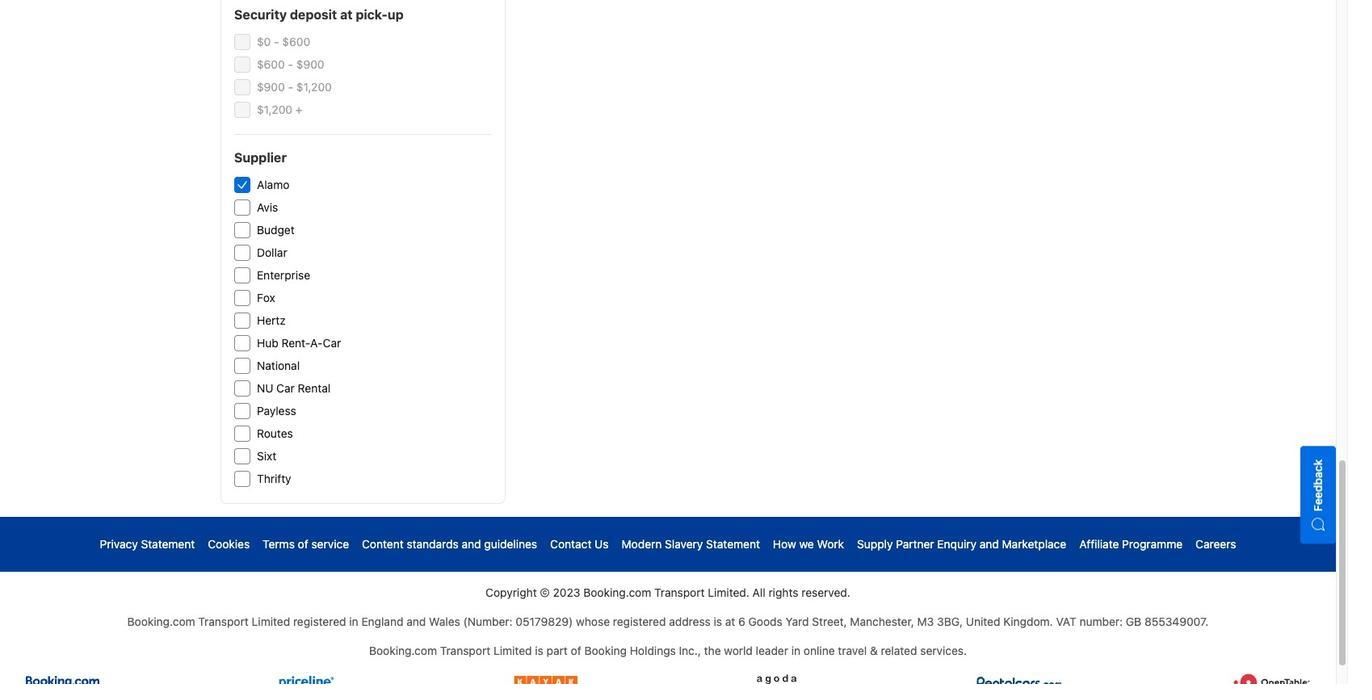 Task type: locate. For each thing, give the bounding box(es) containing it.
1 horizontal spatial booking.com
[[369, 643, 437, 657]]

thrifty
[[257, 472, 291, 485]]

partner
[[896, 537, 934, 551]]

- down the $600 - $900
[[288, 80, 293, 94]]

1 horizontal spatial and
[[462, 537, 481, 551]]

privacy statement link
[[100, 536, 195, 552]]

1 vertical spatial booking.com
[[127, 614, 195, 628]]

1 horizontal spatial transport
[[440, 643, 490, 657]]

up
[[388, 7, 404, 22]]

1 horizontal spatial car
[[323, 336, 341, 350]]

copyright
[[486, 585, 537, 599]]

$0 - $600
[[257, 35, 310, 48]]

1 statement from the left
[[141, 537, 195, 551]]

modern slavery statement link
[[622, 536, 760, 552]]

modern
[[622, 537, 662, 551]]

$1,200 up +
[[296, 80, 332, 94]]

deposit
[[290, 7, 337, 22]]

1 vertical spatial car
[[276, 381, 295, 395]]

1 horizontal spatial limited
[[493, 643, 532, 657]]

0 vertical spatial $1,200
[[296, 80, 332, 94]]

marketplace
[[1002, 537, 1066, 551]]

transport down wales
[[440, 643, 490, 657]]

0 horizontal spatial at
[[340, 7, 353, 22]]

statement up limited. on the right of the page
[[706, 537, 760, 551]]

0 horizontal spatial is
[[535, 643, 543, 657]]

©
[[540, 585, 550, 599]]

footer
[[0, 517, 1336, 684]]

1 horizontal spatial in
[[791, 643, 800, 657]]

content
[[362, 537, 404, 551]]

online
[[804, 643, 835, 657]]

0 vertical spatial in
[[349, 614, 358, 628]]

at left 6
[[725, 614, 735, 628]]

routes
[[257, 426, 293, 440]]

0 vertical spatial of
[[298, 537, 308, 551]]

$900 up $1,200 +
[[257, 80, 285, 94]]

content standards and guidelines
[[362, 537, 537, 551]]

0 horizontal spatial booking.com
[[127, 614, 195, 628]]

of
[[298, 537, 308, 551], [571, 643, 581, 657]]

2023
[[553, 585, 580, 599]]

1 horizontal spatial registered
[[613, 614, 666, 628]]

0 vertical spatial $900
[[296, 57, 324, 71]]

limited down (number:
[[493, 643, 532, 657]]

limited up priceline image
[[252, 614, 290, 628]]

is left part
[[535, 643, 543, 657]]

0 horizontal spatial statement
[[141, 537, 195, 551]]

$1,200 left +
[[257, 103, 292, 116]]

and inside "link"
[[462, 537, 481, 551]]

2 vertical spatial -
[[288, 80, 293, 94]]

transport up the "address"
[[654, 585, 705, 599]]

car right nu
[[276, 381, 295, 395]]

statement right privacy
[[141, 537, 195, 551]]

and right standards
[[462, 537, 481, 551]]

related
[[881, 643, 917, 657]]

enterprise
[[257, 268, 310, 282]]

1 vertical spatial -
[[288, 57, 293, 71]]

and right enquiry
[[980, 537, 999, 551]]

avis
[[257, 200, 278, 214]]

supply partner enquiry and marketplace
[[857, 537, 1066, 551]]

0 horizontal spatial limited
[[252, 614, 290, 628]]

a-
[[310, 336, 323, 350]]

2 registered from the left
[[613, 614, 666, 628]]

transport down cookies button
[[198, 614, 249, 628]]

0 vertical spatial transport
[[654, 585, 705, 599]]

1 vertical spatial at
[[725, 614, 735, 628]]

booking.com for registered
[[127, 614, 195, 628]]

in left england
[[349, 614, 358, 628]]

modern slavery statement
[[622, 537, 760, 551]]

wales
[[429, 614, 460, 628]]

2 horizontal spatial and
[[980, 537, 999, 551]]

terms of service
[[263, 537, 349, 551]]

contact
[[550, 537, 592, 551]]

at left pick-
[[340, 7, 353, 22]]

1 vertical spatial $1,200
[[257, 103, 292, 116]]

booking.com
[[583, 585, 651, 599], [127, 614, 195, 628], [369, 643, 437, 657]]

0 vertical spatial -
[[274, 35, 279, 48]]

1 horizontal spatial $1,200
[[296, 80, 332, 94]]

rent-
[[281, 336, 310, 350]]

- up $900 - $1,200
[[288, 57, 293, 71]]

registered
[[293, 614, 346, 628], [613, 614, 666, 628]]

$1,200
[[296, 80, 332, 94], [257, 103, 292, 116]]

0 horizontal spatial $1,200
[[257, 103, 292, 116]]

registered up 'holdings'
[[613, 614, 666, 628]]

1 horizontal spatial at
[[725, 614, 735, 628]]

booking.com down england
[[369, 643, 437, 657]]

alamo
[[257, 178, 289, 191]]

0 vertical spatial limited
[[252, 614, 290, 628]]

yard
[[786, 614, 809, 628]]

$600
[[282, 35, 310, 48], [257, 57, 285, 71]]

is left 6
[[714, 614, 722, 628]]

careers link
[[1195, 536, 1236, 552]]

$900
[[296, 57, 324, 71], [257, 80, 285, 94]]

0 vertical spatial car
[[323, 336, 341, 350]]

0 horizontal spatial in
[[349, 614, 358, 628]]

booking
[[584, 643, 627, 657]]

and left wales
[[406, 614, 426, 628]]

in left "online" at bottom
[[791, 643, 800, 657]]

england
[[361, 614, 403, 628]]

0 horizontal spatial car
[[276, 381, 295, 395]]

m3
[[917, 614, 934, 628]]

1 vertical spatial of
[[571, 643, 581, 657]]

0 horizontal spatial registered
[[293, 614, 346, 628]]

service
[[311, 537, 349, 551]]

1 vertical spatial in
[[791, 643, 800, 657]]

-
[[274, 35, 279, 48], [288, 57, 293, 71], [288, 80, 293, 94]]

0 vertical spatial booking.com
[[583, 585, 651, 599]]

1 horizontal spatial of
[[571, 643, 581, 657]]

cookies
[[208, 537, 250, 551]]

1 horizontal spatial statement
[[706, 537, 760, 551]]

05179829)
[[516, 614, 573, 628]]

national
[[257, 359, 300, 372]]

of right terms
[[298, 537, 308, 551]]

of right part
[[571, 643, 581, 657]]

street,
[[812, 614, 847, 628]]

rentalcars image
[[975, 672, 1063, 684]]

registered up priceline image
[[293, 614, 346, 628]]

$900 up $900 - $1,200
[[296, 57, 324, 71]]

sixt
[[257, 449, 276, 463]]

number:
[[1079, 614, 1123, 628]]

of inside "terms of service" link
[[298, 537, 308, 551]]

manchester,
[[850, 614, 914, 628]]

booking.com up the whose
[[583, 585, 651, 599]]

$600 down $0
[[257, 57, 285, 71]]

0 horizontal spatial transport
[[198, 614, 249, 628]]

booking.com image
[[26, 672, 99, 684]]

0 vertical spatial $600
[[282, 35, 310, 48]]

0 horizontal spatial $900
[[257, 80, 285, 94]]

limited for registered
[[252, 614, 290, 628]]

hub rent-a-car
[[257, 336, 341, 350]]

car right rent-
[[323, 336, 341, 350]]

agoda image
[[748, 672, 804, 684]]

1 vertical spatial $900
[[257, 80, 285, 94]]

1 vertical spatial transport
[[198, 614, 249, 628]]

1 horizontal spatial is
[[714, 614, 722, 628]]

2 vertical spatial booking.com
[[369, 643, 437, 657]]

3bg,
[[937, 614, 963, 628]]

1 registered from the left
[[293, 614, 346, 628]]

at
[[340, 7, 353, 22], [725, 614, 735, 628]]

in
[[349, 614, 358, 628], [791, 643, 800, 657]]

us
[[595, 537, 609, 551]]

part
[[546, 643, 568, 657]]

booking.com down privacy statement link
[[127, 614, 195, 628]]

0 horizontal spatial and
[[406, 614, 426, 628]]

0 horizontal spatial of
[[298, 537, 308, 551]]

2 vertical spatial transport
[[440, 643, 490, 657]]

0 vertical spatial at
[[340, 7, 353, 22]]

1 vertical spatial $600
[[257, 57, 285, 71]]

1 vertical spatial limited
[[493, 643, 532, 657]]

855349007.
[[1144, 614, 1209, 628]]

transport
[[654, 585, 705, 599], [198, 614, 249, 628], [440, 643, 490, 657]]

terms of service link
[[263, 536, 349, 552]]

transport for and
[[198, 614, 249, 628]]

$600 up the $600 - $900
[[282, 35, 310, 48]]

rental
[[298, 381, 330, 395]]

limited
[[252, 614, 290, 628], [493, 643, 532, 657]]

- right $0
[[274, 35, 279, 48]]



Task type: describe. For each thing, give the bounding box(es) containing it.
kingdom.
[[1003, 614, 1053, 628]]

- for $900
[[288, 80, 293, 94]]

contact us link
[[550, 536, 609, 552]]

hertz
[[257, 313, 286, 327]]

0 vertical spatial is
[[714, 614, 722, 628]]

copyright © 2023 booking.com transport limited. all rights reserved.
[[486, 585, 850, 599]]

reserved.
[[801, 585, 850, 599]]

programme
[[1122, 537, 1183, 551]]

booking.com transport limited registered in england and wales (number: 05179829) whose registered address is at 6 goods yard street, manchester, m3 3bg, united kingdom. vat number: gb 855349007.
[[127, 614, 1209, 628]]

booking.com for is
[[369, 643, 437, 657]]

$600 - $900
[[257, 57, 324, 71]]

&
[[870, 643, 878, 657]]

all
[[752, 585, 765, 599]]

inc.,
[[679, 643, 701, 657]]

supplier
[[234, 150, 287, 165]]

(number:
[[463, 614, 513, 628]]

goods
[[748, 614, 782, 628]]

enquiry
[[937, 537, 976, 551]]

transport for booking
[[440, 643, 490, 657]]

supply partner enquiry and marketplace link
[[857, 536, 1066, 552]]

slavery
[[665, 537, 703, 551]]

guidelines
[[484, 537, 537, 551]]

how we work
[[773, 537, 844, 551]]

affiliate
[[1079, 537, 1119, 551]]

rights
[[768, 585, 798, 599]]

cookies button
[[208, 537, 250, 551]]

kayak image
[[514, 672, 577, 684]]

we
[[799, 537, 814, 551]]

- for $600
[[288, 57, 293, 71]]

supply
[[857, 537, 893, 551]]

vat
[[1056, 614, 1076, 628]]

payless
[[257, 404, 296, 418]]

limited.
[[708, 585, 749, 599]]

security
[[234, 7, 287, 22]]

standards
[[407, 537, 459, 551]]

- for $0
[[274, 35, 279, 48]]

leader
[[756, 643, 788, 657]]

$0
[[257, 35, 271, 48]]

privacy statement
[[100, 537, 195, 551]]

+
[[295, 103, 302, 116]]

footer containing cookies
[[0, 517, 1336, 684]]

how
[[773, 537, 796, 551]]

limited for is
[[493, 643, 532, 657]]

terms
[[263, 537, 295, 551]]

6
[[738, 614, 745, 628]]

feedback button
[[1300, 447, 1336, 544]]

priceline image
[[270, 672, 343, 684]]

$900 - $1,200
[[257, 80, 332, 94]]

affiliate programme
[[1079, 537, 1183, 551]]

services.
[[920, 643, 967, 657]]

1 vertical spatial is
[[535, 643, 543, 657]]

fox
[[257, 291, 275, 304]]

careers
[[1195, 537, 1236, 551]]

1 horizontal spatial $900
[[296, 57, 324, 71]]

feedback
[[1311, 460, 1325, 512]]

2 horizontal spatial booking.com
[[583, 585, 651, 599]]

at inside 'footer'
[[725, 614, 735, 628]]

$1,200 +
[[257, 103, 302, 116]]

privacy
[[100, 537, 138, 551]]

nu
[[257, 381, 273, 395]]

united
[[966, 614, 1000, 628]]

address
[[669, 614, 711, 628]]

world
[[724, 643, 753, 657]]

2 horizontal spatial transport
[[654, 585, 705, 599]]

whose
[[576, 614, 610, 628]]

budget
[[257, 223, 295, 237]]

work
[[817, 537, 844, 551]]

dollar
[[257, 246, 287, 259]]

security deposit at pick-up
[[234, 7, 404, 22]]

the
[[704, 643, 721, 657]]

travel
[[838, 643, 867, 657]]

2 statement from the left
[[706, 537, 760, 551]]

gb
[[1126, 614, 1141, 628]]

opentable image
[[1233, 672, 1310, 684]]

pick-
[[356, 7, 388, 22]]

holdings
[[630, 643, 676, 657]]

how we work link
[[773, 536, 844, 552]]

hub
[[257, 336, 278, 350]]

nu car rental
[[257, 381, 330, 395]]

content standards and guidelines link
[[362, 536, 537, 552]]



Task type: vqa. For each thing, say whether or not it's contained in the screenshot.
pay inside If the car's bodywork gets damaged, the most you'll pay towards repairs covered by the Collision Damage Waiver is the damage excess.  This cover is only valid if you stick to the terms of the rental agreement. It doesn't cover other parts of the car (e.g. glass, wheels, interior, roof or undercarriage), or charges (e.g. for towing or off-road time), or anything in the car (e.g. child seats, GPS devices or personal belongings).
no



